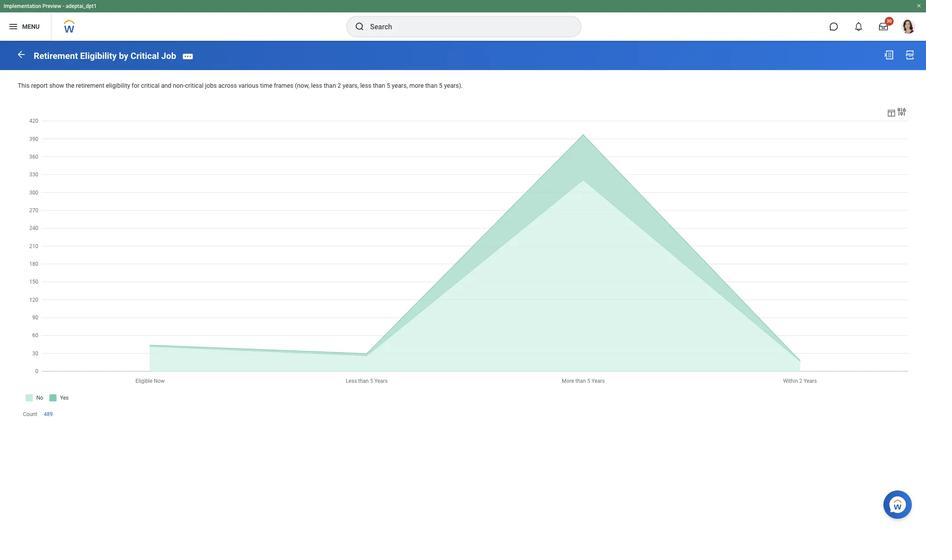 Task type: locate. For each thing, give the bounding box(es) containing it.
5
[[387, 82, 390, 89], [439, 82, 443, 89]]

eligibility
[[106, 82, 130, 89]]

2 horizontal spatial than
[[425, 82, 438, 89]]

1 years, from the left
[[343, 82, 359, 89]]

years, right 2
[[343, 82, 359, 89]]

1 horizontal spatial years,
[[392, 82, 408, 89]]

1 horizontal spatial than
[[373, 82, 385, 89]]

2 years, from the left
[[392, 82, 408, 89]]

than left more
[[373, 82, 385, 89]]

menu
[[22, 23, 40, 30]]

implementation preview -   adeptai_dpt1
[[4, 3, 97, 9]]

configure and view chart data image
[[897, 107, 907, 117], [887, 108, 897, 118]]

0 horizontal spatial less
[[311, 82, 322, 89]]

notifications large image
[[855, 22, 864, 31]]

2 less from the left
[[360, 82, 372, 89]]

across
[[218, 82, 237, 89]]

5 left more
[[387, 82, 390, 89]]

than right more
[[425, 82, 438, 89]]

search image
[[354, 21, 365, 32]]

retirement eligibility by critical job link
[[34, 50, 176, 61]]

less right 2
[[360, 82, 372, 89]]

2 critical from the left
[[185, 82, 204, 89]]

(now,
[[295, 82, 310, 89]]

0 horizontal spatial than
[[324, 82, 336, 89]]

critical right 'for'
[[141, 82, 160, 89]]

0 horizontal spatial years,
[[343, 82, 359, 89]]

time
[[260, 82, 273, 89]]

1 horizontal spatial critical
[[185, 82, 204, 89]]

implementation
[[4, 3, 41, 9]]

than
[[324, 82, 336, 89], [373, 82, 385, 89], [425, 82, 438, 89]]

justify image
[[8, 21, 19, 32]]

years, left more
[[392, 82, 408, 89]]

count
[[23, 412, 37, 418]]

1 horizontal spatial 5
[[439, 82, 443, 89]]

menu button
[[0, 12, 51, 41]]

than left 2
[[324, 82, 336, 89]]

1 horizontal spatial less
[[360, 82, 372, 89]]

2 than from the left
[[373, 82, 385, 89]]

5 left years).
[[439, 82, 443, 89]]

0 horizontal spatial critical
[[141, 82, 160, 89]]

less
[[311, 82, 322, 89], [360, 82, 372, 89]]

years).
[[444, 82, 463, 89]]

0 horizontal spatial 5
[[387, 82, 390, 89]]

critical
[[141, 82, 160, 89], [185, 82, 204, 89]]

critical left jobs
[[185, 82, 204, 89]]

less right (now,
[[311, 82, 322, 89]]

adeptai_dpt1
[[66, 3, 97, 9]]

various
[[239, 82, 259, 89]]

export to excel image
[[884, 50, 895, 60]]

Search Workday  search field
[[370, 17, 563, 36]]

years,
[[343, 82, 359, 89], [392, 82, 408, 89]]



Task type: describe. For each thing, give the bounding box(es) containing it.
close environment banner image
[[917, 3, 922, 8]]

retirement eligibility by critical job main content
[[0, 41, 927, 437]]

-
[[63, 3, 64, 9]]

this report show the retirement eligibility for critical and non-critical jobs across various time frames (now, less than 2 years, less than 5 years, more than 5 years).
[[18, 82, 463, 89]]

menu banner
[[0, 0, 927, 41]]

preview
[[42, 3, 61, 9]]

inbox large image
[[880, 22, 888, 31]]

critical
[[131, 50, 159, 61]]

show
[[49, 82, 64, 89]]

by
[[119, 50, 128, 61]]

non-
[[173, 82, 185, 89]]

for
[[132, 82, 140, 89]]

view printable version (pdf) image
[[905, 50, 916, 60]]

profile logan mcneil image
[[902, 20, 916, 36]]

3 than from the left
[[425, 82, 438, 89]]

and
[[161, 82, 171, 89]]

retirement
[[34, 50, 78, 61]]

previous page image
[[16, 49, 27, 60]]

frames
[[274, 82, 294, 89]]

the
[[66, 82, 74, 89]]

1 than from the left
[[324, 82, 336, 89]]

1 5 from the left
[[387, 82, 390, 89]]

job
[[161, 50, 176, 61]]

30
[[887, 19, 892, 24]]

1 critical from the left
[[141, 82, 160, 89]]

1 less from the left
[[311, 82, 322, 89]]

report
[[31, 82, 48, 89]]

2 5 from the left
[[439, 82, 443, 89]]

retirement
[[76, 82, 104, 89]]

2
[[338, 82, 341, 89]]

eligibility
[[80, 50, 117, 61]]

this
[[18, 82, 30, 89]]

retirement eligibility by critical job
[[34, 50, 176, 61]]

489
[[44, 412, 53, 418]]

489 button
[[44, 411, 54, 419]]

30 button
[[874, 17, 894, 36]]

more
[[410, 82, 424, 89]]

jobs
[[205, 82, 217, 89]]



Task type: vqa. For each thing, say whether or not it's contained in the screenshot.
the search workday search box
yes



